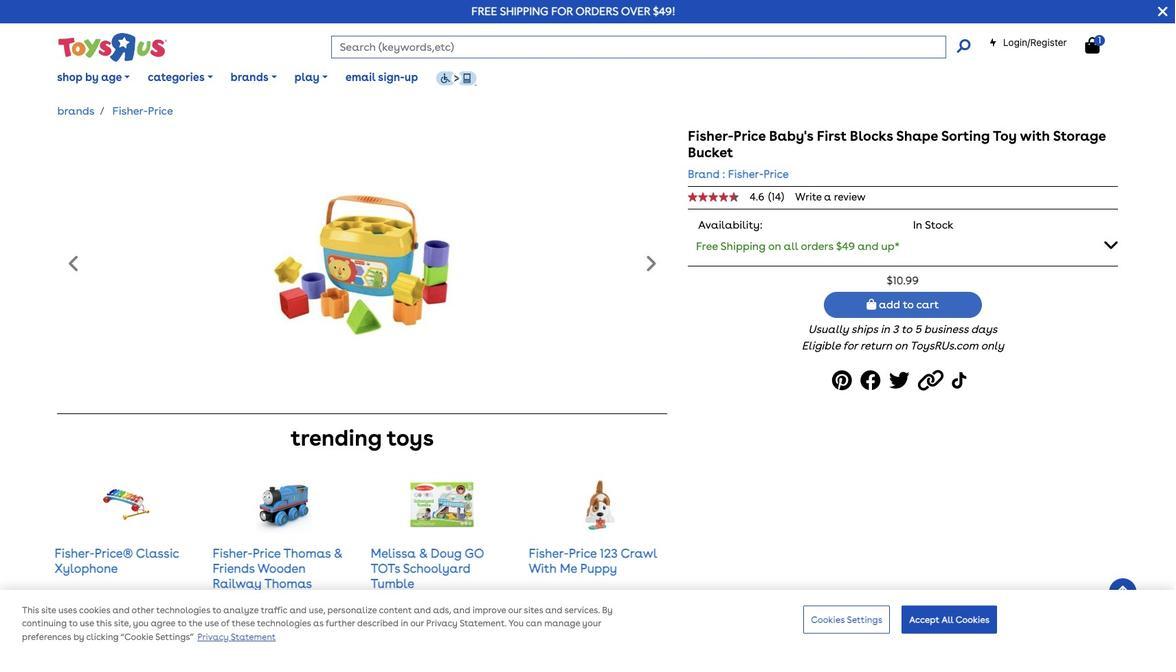 Task type: locate. For each thing, give the bounding box(es) containing it.
fisher-price 123 crawl with me puppy image
[[572, 471, 629, 540]]

fisher- up xylophone
[[55, 547, 95, 561]]

0 vertical spatial by
[[85, 71, 99, 84]]

0 vertical spatial shopping bag image
[[867, 299, 877, 310]]

to down $10.99
[[904, 299, 914, 312]]

2 horizontal spatial add to cart
[[877, 299, 940, 312]]

close button image
[[1159, 4, 1168, 19]]

and left the up* on the top right
[[858, 240, 879, 253]]

4.6
[[750, 191, 765, 203]]

0 horizontal spatial technologies
[[156, 606, 210, 616]]

(14)
[[769, 191, 785, 203]]

shipping
[[500, 5, 549, 18]]

1 horizontal spatial cookies
[[956, 615, 990, 625]]

1 horizontal spatial on
[[895, 340, 908, 353]]

analyze
[[224, 606, 259, 616]]

on
[[769, 240, 782, 253], [895, 340, 908, 353]]

to up of
[[213, 606, 221, 616]]

5.0 (3)
[[266, 618, 294, 629]]

add down 5.0
[[260, 638, 282, 651]]

0 horizontal spatial 4.8
[[425, 618, 438, 629]]

by left clicking
[[73, 633, 84, 643]]

in down the content
[[401, 620, 409, 630]]

brands for 'brands' link
[[57, 105, 95, 118]]

brands inside dropdown button
[[231, 71, 269, 84]]

0 horizontal spatial by
[[73, 633, 84, 643]]

in left '3'
[[881, 323, 890, 336]]

fisher- for baby's
[[688, 128, 734, 144]]

price up brand : fisher-price link
[[734, 128, 766, 144]]

2 & from the left
[[419, 547, 428, 561]]

melissa
[[371, 547, 416, 561]]

shopping bag image inside add to cart button
[[90, 639, 100, 650]]

shopping bag image up ships
[[867, 299, 877, 310]]

to inside usually ships in 3 to 5 business days eligible for return on toysrus.com only
[[902, 323, 913, 336]]

brand : fisher-price link
[[688, 166, 789, 183]]

cart down "you"
[[140, 638, 162, 651]]

over
[[621, 5, 651, 18]]

1 horizontal spatial 4.8
[[583, 618, 596, 629]]

& inside fisher-price thomas & friends wooden railway thomas engine $14.99
[[334, 547, 343, 561]]

shopping bag image
[[1086, 37, 1100, 54], [90, 639, 100, 650]]

cookies left settings
[[812, 615, 845, 625]]

add up '3'
[[880, 299, 901, 312]]

fisher-price® classic xylophone image
[[98, 471, 154, 540]]

go
[[465, 547, 484, 561]]

availability:
[[699, 219, 763, 232]]

1 vertical spatial privacy
[[197, 633, 229, 643]]

1 vertical spatial brands
[[57, 105, 95, 118]]

$29.99
[[528, 602, 563, 615]]

add for fisher-price thomas & friends wooden railway thomas engine
[[260, 638, 282, 651]]

price up me
[[569, 547, 597, 561]]

1 horizontal spatial privacy
[[427, 620, 458, 630]]

$59.29
[[370, 602, 404, 615]]

statement.
[[460, 620, 507, 630]]

0 horizontal spatial brands
[[57, 105, 95, 118]]

thomas up wooden
[[284, 547, 331, 561]]

by inside this site uses cookies and other technologies to analyze traffic and use, personalize content and ads, and improve our sites and services. by continuing to use this site, you agree to the use of these technologies as further described in our privacy statement. you can manage your preferences by clicking "cookie settings"
[[73, 633, 84, 643]]

0 horizontal spatial on
[[769, 240, 782, 253]]

on down '3'
[[895, 340, 908, 353]]

brands down shop
[[57, 105, 95, 118]]

on inside usually ships in 3 to 5 business days eligible for return on toysrus.com only
[[895, 340, 908, 353]]

1 4.8 from the left
[[425, 618, 438, 629]]

price up wooden
[[253, 547, 281, 561]]

4.8 down ads, at the bottom of the page
[[425, 618, 438, 629]]

0 vertical spatial technologies
[[156, 606, 210, 616]]

up*
[[882, 240, 900, 253]]

fisher- inside fisher-price 123 crawl with me puppy
[[529, 547, 569, 561]]

fisher- down age on the top left of the page
[[112, 105, 148, 118]]

eligible
[[802, 340, 841, 353]]

by
[[85, 71, 99, 84], [73, 633, 84, 643]]

melissa & doug go tots schoolyard tumble
[[371, 547, 484, 591]]

brands left play
[[231, 71, 269, 84]]

age
[[101, 71, 122, 84]]

on left all
[[769, 240, 782, 253]]

cookies
[[79, 606, 110, 616]]

add to cart button down 5.0 (3)
[[212, 632, 356, 652]]

fisher- up brand
[[688, 128, 734, 144]]

1 vertical spatial technologies
[[257, 620, 311, 630]]

and up manage
[[546, 606, 563, 616]]

free shipping for orders over $49! link
[[472, 5, 676, 18]]

1 vertical spatial shopping bag image
[[90, 639, 100, 650]]

technologies down traffic
[[257, 620, 311, 630]]

by
[[603, 606, 613, 616]]

to right '3'
[[902, 323, 913, 336]]

cart for fisher-price thomas & friends wooden railway thomas engine
[[298, 638, 320, 651]]

shopping bag image for 1 link
[[1086, 37, 1100, 54]]

& up schoolyard
[[419, 547, 428, 561]]

privacy
[[427, 620, 458, 630], [197, 633, 229, 643]]

0 horizontal spatial add
[[102, 638, 124, 651]]

clicking
[[86, 633, 119, 643]]

shopping bag image for add to cart button for fisher-price® classic xylophone
[[90, 639, 100, 650]]

continuing
[[22, 620, 67, 630]]

thomas down wooden
[[265, 577, 312, 591]]

1 vertical spatial in
[[401, 620, 409, 630]]

1 horizontal spatial use
[[205, 620, 219, 630]]

write
[[796, 191, 822, 204]]

4.8 down services. at the bottom of the page
[[583, 618, 596, 629]]

shopping bag image down "these"
[[248, 639, 258, 650]]

and inside dropdown button
[[858, 240, 879, 253]]

fisher- right :
[[729, 168, 764, 181]]

1 vertical spatial thomas
[[265, 577, 312, 591]]

0 horizontal spatial use
[[80, 620, 94, 630]]

fisher-price thomas & friends wooden railway thomas engine link
[[213, 547, 343, 606]]

& left melissa
[[334, 547, 343, 561]]

use left of
[[205, 620, 219, 630]]

and left ads, at the bottom of the page
[[414, 606, 431, 616]]

fisher- up "friends"
[[213, 547, 253, 561]]

a
[[825, 191, 832, 204]]

fisher- for 123
[[529, 547, 569, 561]]

$49
[[837, 240, 856, 253]]

create a pinterest pin for fisher-price baby's first blocks shape sorting toy with storage bucket image
[[832, 366, 857, 397]]

privacy down of
[[197, 633, 229, 643]]

1 horizontal spatial shopping bag image
[[1086, 37, 1100, 54]]

add to cart button down $10.99
[[824, 292, 983, 319]]

add to cart for fisher-price® classic xylophone
[[100, 638, 162, 651]]

fisher-
[[112, 105, 148, 118], [688, 128, 734, 144], [729, 168, 764, 181], [55, 547, 95, 561], [213, 547, 253, 561], [529, 547, 569, 561]]

1 horizontal spatial technologies
[[257, 620, 311, 630]]

(28)
[[600, 618, 617, 629]]

free shipping on all orders $49 and up* button
[[688, 231, 1118, 261]]

&
[[334, 547, 343, 561], [419, 547, 428, 561]]

shopping bag image
[[867, 299, 877, 310], [248, 639, 258, 650]]

login/register
[[1004, 36, 1068, 48]]

add to cart down $10.99
[[877, 299, 940, 312]]

all
[[942, 615, 954, 625]]

technologies up the
[[156, 606, 210, 616]]

shopping bag image down this
[[90, 639, 100, 650]]

1 horizontal spatial by
[[85, 71, 99, 84]]

in stock
[[914, 219, 954, 232]]

0 horizontal spatial cart
[[140, 638, 162, 651]]

thomas
[[284, 547, 331, 561], [265, 577, 312, 591]]

0 vertical spatial in
[[881, 323, 890, 336]]

2 4.8 from the left
[[583, 618, 596, 629]]

in inside usually ships in 3 to 5 business days eligible for return on toysrus.com only
[[881, 323, 890, 336]]

bucket
[[688, 144, 734, 161]]

orders
[[576, 5, 619, 18]]

price inside fisher-price thomas & friends wooden railway thomas engine $14.99
[[253, 547, 281, 561]]

tiktok image
[[953, 366, 970, 397]]

menu bar
[[48, 54, 1176, 102]]

cookies right all
[[956, 615, 990, 625]]

fisher- up with
[[529, 547, 569, 561]]

0 horizontal spatial add to cart
[[100, 638, 162, 651]]

4.8 for tumble
[[425, 618, 438, 629]]

fisher-price® classic xylophone link
[[55, 547, 179, 576]]

cookies settings button
[[804, 606, 891, 635]]

up
[[405, 71, 418, 84]]

add to cart down (3)
[[258, 638, 320, 651]]

0 vertical spatial on
[[769, 240, 782, 253]]

add to cart down (6)
[[100, 638, 162, 651]]

2 cookies from the left
[[956, 615, 990, 625]]

business
[[925, 323, 969, 336]]

our up you
[[508, 606, 522, 616]]

0 horizontal spatial &
[[334, 547, 343, 561]]

crawl
[[621, 547, 658, 561]]

shopping bag image inside 1 link
[[1086, 37, 1100, 54]]

0 horizontal spatial cookies
[[812, 615, 845, 625]]

fisher-price baby's first blocks shape sorting toy with storage bucket image number null image
[[250, 128, 475, 403]]

0 horizontal spatial shopping bag image
[[90, 639, 100, 650]]

$19.99
[[54, 602, 86, 615]]

add to cart button down site,
[[54, 632, 198, 652]]

0 horizontal spatial privacy
[[197, 633, 229, 643]]

0 vertical spatial shopping bag image
[[1086, 37, 1100, 54]]

the
[[189, 620, 203, 630]]

privacy statement link
[[197, 633, 276, 643]]

add down 3.8
[[102, 638, 124, 651]]

0 horizontal spatial in
[[401, 620, 409, 630]]

1 horizontal spatial brands
[[231, 71, 269, 84]]

cart up 5
[[917, 299, 940, 312]]

price for baby's
[[734, 128, 766, 144]]

privacy down ads, at the bottom of the page
[[427, 620, 458, 630]]

wooden
[[258, 562, 306, 576]]

add to cart button for fisher-price® classic xylophone
[[54, 632, 198, 652]]

1 horizontal spatial our
[[508, 606, 522, 616]]

price inside fisher-price 123 crawl with me puppy
[[569, 547, 597, 561]]

$10.99
[[887, 274, 919, 287]]

use,
[[309, 606, 325, 616]]

personalize
[[328, 606, 377, 616]]

5
[[915, 323, 922, 336]]

our left 4.8 (24)
[[411, 620, 424, 630]]

1 vertical spatial our
[[411, 620, 424, 630]]

1 horizontal spatial &
[[419, 547, 428, 561]]

classic
[[136, 547, 179, 561]]

fisher- inside 'fisher-price® classic xylophone'
[[55, 547, 95, 561]]

ads,
[[433, 606, 451, 616]]

in
[[881, 323, 890, 336], [401, 620, 409, 630]]

1 vertical spatial by
[[73, 633, 84, 643]]

email
[[346, 71, 376, 84]]

fisher-price® classic xylophone
[[55, 547, 179, 576]]

1 & from the left
[[334, 547, 343, 561]]

by left age on the top left of the page
[[85, 71, 99, 84]]

melissa & doug go tots schoolyard tumble image
[[408, 471, 477, 540]]

brand
[[688, 168, 720, 181]]

1 cookies from the left
[[812, 615, 845, 625]]

fisher- inside fisher-price thomas & friends wooden railway thomas engine $14.99
[[213, 547, 253, 561]]

for
[[844, 340, 858, 353]]

blocks
[[851, 128, 894, 144]]

shopping bag image right login/register
[[1086, 37, 1100, 54]]

play button
[[286, 61, 337, 95]]

0 horizontal spatial our
[[411, 620, 424, 630]]

you
[[133, 620, 149, 630]]

cookies inside button
[[956, 615, 990, 625]]

0 vertical spatial privacy
[[427, 620, 458, 630]]

use down "cookies"
[[80, 620, 94, 630]]

and up (3)
[[290, 606, 307, 616]]

1 horizontal spatial add to cart button
[[212, 632, 356, 652]]

puppy
[[581, 562, 618, 576]]

1 horizontal spatial add to cart
[[258, 638, 320, 651]]

sorting
[[942, 128, 991, 144]]

use
[[80, 620, 94, 630], [205, 620, 219, 630]]

2 horizontal spatial cart
[[917, 299, 940, 312]]

1 horizontal spatial add
[[260, 638, 282, 651]]

menu bar containing shop by age
[[48, 54, 1176, 102]]

2 horizontal spatial add
[[880, 299, 901, 312]]

cart down the as
[[298, 638, 320, 651]]

1 vertical spatial on
[[895, 340, 908, 353]]

of
[[221, 620, 230, 630]]

write a review button
[[796, 191, 866, 204]]

0 vertical spatial brands
[[231, 71, 269, 84]]

cookies settings
[[812, 615, 883, 625]]

and
[[858, 240, 879, 253], [113, 606, 130, 616], [290, 606, 307, 616], [414, 606, 431, 616], [453, 606, 471, 616], [546, 606, 563, 616]]

1 vertical spatial shopping bag image
[[248, 639, 258, 650]]

None search field
[[331, 36, 971, 58]]

1 horizontal spatial cart
[[298, 638, 320, 651]]

1 horizontal spatial in
[[881, 323, 890, 336]]

email sign-up link
[[337, 61, 427, 95]]

0 horizontal spatial add to cart button
[[54, 632, 198, 652]]

write a review
[[796, 191, 866, 204]]

usually ships in 3 to 5 business days eligible for return on toysrus.com only
[[802, 323, 1005, 353]]

doug
[[431, 547, 462, 561]]



Task type: vqa. For each thing, say whether or not it's contained in the screenshot.
the –
no



Task type: describe. For each thing, give the bounding box(es) containing it.
melissa & doug go tots schoolyard tumble link
[[371, 547, 484, 591]]

price®
[[95, 547, 133, 561]]

4.6 (14)
[[750, 191, 785, 203]]

cookies inside 'button'
[[812, 615, 845, 625]]

your
[[583, 620, 602, 630]]

manage
[[545, 620, 581, 630]]

fisher-price 123 crawl with me puppy
[[529, 547, 658, 576]]

Enter Keyword or Item No. search field
[[331, 36, 947, 58]]

add for fisher-price® classic xylophone
[[102, 638, 124, 651]]

agree
[[151, 620, 176, 630]]

fisher-price thomas & friends wooden railway thomas engine $14.99
[[212, 547, 343, 615]]

cart for fisher-price® classic xylophone
[[140, 638, 162, 651]]

and up (24)
[[453, 606, 471, 616]]

can
[[526, 620, 542, 630]]

ships
[[852, 323, 878, 336]]

1 use from the left
[[80, 620, 94, 630]]

"cookie
[[121, 633, 153, 643]]

sign-
[[378, 71, 405, 84]]

price down categories
[[148, 105, 173, 118]]

add to cart button for fisher-price thomas & friends wooden railway thomas engine
[[212, 632, 356, 652]]

accept all cookies button
[[902, 606, 998, 635]]

free
[[697, 240, 718, 253]]

tumble
[[371, 577, 415, 591]]

to down uses
[[69, 620, 78, 630]]

railway
[[213, 577, 262, 591]]

days
[[972, 323, 998, 336]]

5.0
[[266, 618, 280, 629]]

fisher- for thomas
[[213, 547, 253, 561]]

fisher- for classic
[[55, 547, 95, 561]]

categories
[[148, 71, 205, 84]]

this site uses cookies and other technologies to analyze traffic and use, personalize content and ads, and improve our sites and services. by continuing to use this site, you agree to the use of these technologies as further described in our privacy statement. you can manage your preferences by clicking "cookie settings"
[[22, 606, 613, 643]]

& inside melissa & doug go tots schoolyard tumble
[[419, 547, 428, 561]]

(6)
[[125, 618, 136, 629]]

add to cart for fisher-price thomas & friends wooden railway thomas engine
[[258, 638, 320, 651]]

you
[[509, 620, 524, 630]]

accept
[[910, 615, 940, 625]]

this
[[96, 620, 112, 630]]

0 vertical spatial thomas
[[284, 547, 331, 561]]

brands for brands dropdown button at left top
[[231, 71, 269, 84]]

on inside free shipping on all orders $49 and up* dropdown button
[[769, 240, 782, 253]]

copy a link to fisher-price baby's first blocks shape sorting toy with storage bucket image
[[918, 366, 948, 397]]

sites
[[524, 606, 544, 616]]

services.
[[565, 606, 600, 616]]

toysrus.com
[[911, 340, 979, 353]]

settings
[[848, 615, 883, 625]]

fisher-price thomas & friends wooden railway thomas engine image
[[256, 471, 312, 540]]

3
[[893, 323, 899, 336]]

site
[[41, 606, 56, 616]]

(3)
[[283, 618, 294, 629]]

further
[[326, 620, 355, 630]]

0 vertical spatial our
[[508, 606, 522, 616]]

price for thomas
[[253, 547, 281, 561]]

email sign-up
[[346, 71, 418, 84]]

4.8 (24)
[[425, 618, 458, 629]]

to down (6)
[[126, 638, 137, 651]]

shape
[[897, 128, 939, 144]]

this
[[22, 606, 39, 616]]

share fisher-price baby's first blocks shape sorting toy with storage bucket on facebook image
[[861, 366, 885, 397]]

content
[[379, 606, 412, 616]]

$49!
[[653, 5, 676, 18]]

with
[[529, 562, 557, 576]]

3.8 (6)
[[108, 618, 136, 629]]

2 horizontal spatial add to cart button
[[824, 292, 983, 319]]

4.8 for puppy
[[583, 618, 596, 629]]

traffic
[[261, 606, 288, 616]]

storage
[[1054, 128, 1107, 144]]

uses
[[58, 606, 77, 616]]

brands link
[[57, 105, 95, 118]]

fisher-price 123 crawl with me puppy link
[[529, 547, 658, 576]]

2 use from the left
[[205, 620, 219, 630]]

1 horizontal spatial shopping bag image
[[867, 299, 877, 310]]

trending toys
[[291, 425, 434, 452]]

shop by age
[[57, 71, 122, 84]]

described
[[357, 620, 399, 630]]

fisher-price link
[[112, 105, 173, 118]]

improve
[[473, 606, 506, 616]]

share a link to fisher-price baby's first blocks shape sorting toy with storage bucket on twitter image
[[890, 366, 914, 397]]

to down (3)
[[284, 638, 295, 651]]

statement
[[231, 633, 276, 643]]

privacy statement
[[197, 633, 276, 643]]

toy
[[994, 128, 1018, 144]]

for
[[552, 5, 573, 18]]

in inside this site uses cookies and other technologies to analyze traffic and use, personalize content and ads, and improve our sites and services. by continuing to use this site, you agree to the use of these technologies as further described in our privacy statement. you can manage your preferences by clicking "cookie settings"
[[401, 620, 409, 630]]

settings"
[[155, 633, 194, 643]]

price for 123
[[569, 547, 597, 561]]

schoolyard
[[403, 562, 471, 576]]

engine
[[213, 591, 252, 606]]

shop
[[57, 71, 82, 84]]

me
[[560, 562, 577, 576]]

price up '(14)'
[[764, 168, 789, 181]]

brands button
[[222, 61, 286, 95]]

trending
[[291, 425, 382, 452]]

toys r us image
[[57, 32, 167, 63]]

free
[[472, 5, 498, 18]]

toys
[[387, 425, 434, 452]]

by inside dropdown button
[[85, 71, 99, 84]]

0 horizontal spatial shopping bag image
[[248, 639, 258, 650]]

fisher-price
[[112, 105, 173, 118]]

first
[[817, 128, 847, 144]]

shipping
[[721, 240, 766, 253]]

xylophone
[[55, 562, 118, 576]]

and up 3.8 (6)
[[113, 606, 130, 616]]

this icon serves as a link to download the essential accessibility assistive technology app for individuals with physical disabilities. it is featured as part of our commitment to diversity and inclusion. image
[[436, 71, 477, 86]]

free shipping on all orders $49 and up*
[[697, 240, 900, 253]]

1 link
[[1086, 35, 1114, 54]]

to left the
[[178, 620, 186, 630]]

friends
[[213, 562, 255, 576]]

privacy inside this site uses cookies and other technologies to analyze traffic and use, personalize content and ads, and improve our sites and services. by continuing to use this site, you agree to the use of these technologies as further described in our privacy statement. you can manage your preferences by clicking "cookie settings"
[[427, 620, 458, 630]]

in
[[914, 219, 923, 232]]

orders
[[801, 240, 834, 253]]

site,
[[114, 620, 131, 630]]



